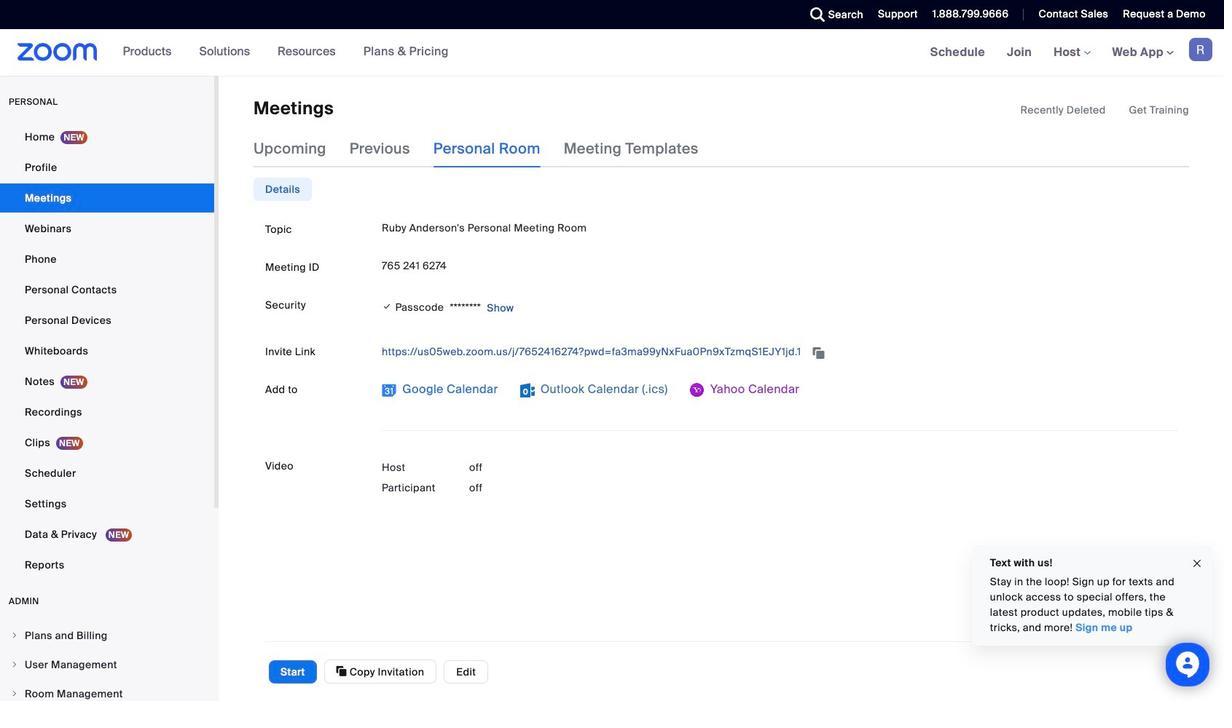 Task type: locate. For each thing, give the bounding box(es) containing it.
personal menu menu
[[0, 122, 214, 582]]

1 vertical spatial right image
[[10, 690, 19, 699]]

0 vertical spatial menu item
[[0, 623, 214, 650]]

2 menu item from the top
[[0, 652, 214, 679]]

banner
[[0, 29, 1225, 77]]

menu item
[[0, 623, 214, 650], [0, 652, 214, 679], [0, 681, 214, 702]]

2 right image from the top
[[10, 690, 19, 699]]

1 vertical spatial menu item
[[0, 652, 214, 679]]

application
[[1021, 103, 1190, 117], [382, 341, 1178, 364]]

right image for second menu item from the bottom
[[10, 661, 19, 670]]

right image
[[10, 661, 19, 670], [10, 690, 19, 699]]

2 vertical spatial menu item
[[0, 681, 214, 702]]

tab list
[[254, 178, 312, 201]]

tab
[[254, 178, 312, 201]]

0 vertical spatial right image
[[10, 661, 19, 670]]

3 menu item from the top
[[0, 681, 214, 702]]

1 menu item from the top
[[0, 623, 214, 650]]

meetings navigation
[[920, 29, 1225, 77]]

tabs of meeting tab list
[[254, 130, 722, 168]]

add to outlook calendar (.ics) image
[[520, 384, 535, 398]]

1 right image from the top
[[10, 661, 19, 670]]



Task type: vqa. For each thing, say whether or not it's contained in the screenshot.
bottommost right icon
yes



Task type: describe. For each thing, give the bounding box(es) containing it.
admin menu menu
[[0, 623, 214, 702]]

add to yahoo calendar image
[[690, 384, 705, 398]]

zoom logo image
[[17, 43, 97, 61]]

1 vertical spatial application
[[382, 341, 1178, 364]]

copy image
[[336, 666, 347, 679]]

add to google calendar image
[[382, 384, 397, 398]]

profile picture image
[[1190, 38, 1213, 61]]

0 vertical spatial application
[[1021, 103, 1190, 117]]

close image
[[1192, 556, 1203, 573]]

right image for 3rd menu item from the top
[[10, 690, 19, 699]]

product information navigation
[[112, 29, 460, 76]]

right image
[[10, 632, 19, 641]]

checked image
[[382, 300, 392, 314]]



